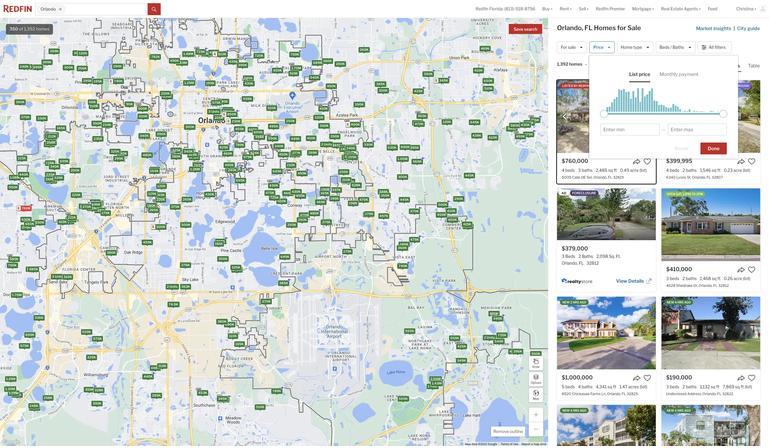 Task type: vqa. For each thing, say whether or not it's contained in the screenshot.
Orlando,
yes



Task type: describe. For each thing, give the bounding box(es) containing it.
google
[[488, 443, 498, 446]]

map region
[[0, 0, 578, 447]]

1 horizontal spatial 345k
[[218, 397, 227, 401]]

beds for $399,995
[[670, 168, 680, 173]]

dialog containing list price
[[590, 56, 739, 159]]

2 units up 205k in the left top of the page
[[223, 109, 233, 114]]

6340 lyons st, orlando, fl 32807
[[667, 175, 724, 180]]

homes inside 1,392 homes • sort
[[570, 62, 583, 67]]

1 vertical spatial 270k
[[82, 205, 91, 209]]

0 vertical spatial 440k
[[19, 172, 28, 177]]

245k
[[156, 193, 165, 197]]

256k
[[78, 66, 87, 70]]

0 vertical spatial 435k
[[229, 59, 238, 64]]

orlando, down 1,546
[[693, 175, 706, 180]]

2 vertical spatial 200k
[[287, 223, 296, 227]]

2 vertical spatial 265k
[[149, 208, 158, 212]]

405k
[[525, 121, 534, 125]]

0 vertical spatial 380k
[[107, 251, 116, 255]]

32822
[[723, 392, 734, 397]]

0 horizontal spatial 260k
[[67, 217, 75, 222]]

fl down '1,546 sq ft'
[[707, 175, 712, 180]]

real estate agents ▾
[[662, 6, 701, 11]]

redfin premier
[[596, 6, 626, 11]]

orlando, fl homes for sale
[[558, 24, 642, 32]]

units left 310k
[[55, 275, 63, 279]]

1 vertical spatial 650k
[[25, 222, 34, 226]]

4 beds for $760,000
[[562, 168, 575, 173]]

favorite button image for $399,995
[[749, 158, 756, 166]]

1 horizontal spatial 415k
[[463, 222, 472, 226]]

by
[[574, 84, 578, 88]]

2 units left 735k
[[484, 336, 495, 340]]

christina
[[737, 6, 754, 11]]

883k
[[224, 112, 233, 116]]

ft right 7,869
[[741, 385, 744, 390]]

map for map data ©2023 google
[[465, 443, 471, 446]]

359k
[[85, 388, 94, 392]]

sell
[[579, 6, 587, 11]]

1 horizontal spatial 269k
[[308, 151, 317, 155]]

reset
[[676, 146, 689, 152]]

baths for $760,000
[[582, 168, 593, 173]]

2 horizontal spatial 340k
[[275, 144, 284, 148]]

1 horizontal spatial 260k
[[360, 47, 369, 52]]

minimum price slider
[[601, 110, 609, 118]]

fl down 1.47
[[622, 392, 627, 397]]

60k
[[89, 100, 96, 104]]

redfin florida: (813)-518-8756
[[476, 6, 536, 11]]

3 left 158k
[[343, 155, 345, 159]]

1 vertical spatial 220k
[[72, 193, 81, 197]]

3 up "undisclosed"
[[667, 385, 669, 390]]

1 horizontal spatial 440k
[[144, 375, 153, 379]]

sq for $399,995
[[712, 168, 717, 173]]

104k
[[150, 169, 159, 173]]

0 vertical spatial 789k
[[235, 143, 244, 147]]

2 vertical spatial 560k
[[469, 381, 478, 385]]

sat,
[[677, 192, 683, 196]]

listed by redfin
[[563, 84, 590, 88]]

report
[[522, 443, 531, 446]]

1 vertical spatial 480k
[[310, 211, 319, 215]]

1 horizontal spatial 349k
[[379, 190, 388, 194]]

1 horizontal spatial 470k
[[359, 198, 368, 202]]

next button image
[[646, 114, 652, 120]]

mortgage ▾ button
[[633, 0, 655, 18]]

3 up "calle"
[[579, 168, 581, 173]]

685k
[[410, 145, 419, 150]]

336k
[[34, 316, 43, 320]]

1 vertical spatial 460k
[[284, 191, 293, 195]]

2 vertical spatial 475k
[[410, 238, 419, 242]]

1 horizontal spatial 370k
[[262, 300, 271, 304]]

beds for $760,000
[[566, 168, 575, 173]]

price
[[594, 45, 604, 50]]

de
[[582, 175, 586, 180]]

695k
[[236, 178, 245, 183]]

1 vertical spatial 339k
[[54, 176, 63, 180]]

0 horizontal spatial 519k
[[224, 108, 232, 112]]

0 horizontal spatial 330k
[[37, 116, 46, 120]]

ago for the photo of 3356 robert trent jones dr #20506, orlando, fl 32835
[[580, 409, 587, 413]]

maximum price slider
[[720, 110, 728, 118]]

1 vertical spatial 360k
[[398, 246, 407, 250]]

0 vertical spatial 600k
[[254, 130, 263, 134]]

1 horizontal spatial 195k
[[206, 81, 215, 85]]

0 horizontal spatial 200k
[[71, 168, 80, 172]]

4 up 6340
[[667, 168, 669, 173]]

1 horizontal spatial 510k
[[268, 106, 276, 110]]

terms
[[501, 443, 509, 446]]

for sale button
[[558, 41, 588, 53]]

2 baths for $399,995
[[683, 168, 697, 173]]

277k
[[292, 151, 301, 155]]

2 vertical spatial 1.70m
[[428, 385, 438, 389]]

2 vertical spatial 175k
[[102, 211, 110, 215]]

2 horizontal spatial 415k
[[531, 118, 540, 122]]

beds for $410,000
[[670, 276, 680, 281]]

319k
[[149, 207, 157, 211]]

0 vertical spatial 200k
[[336, 62, 345, 66]]

2 horizontal spatial 3 units
[[343, 155, 354, 159]]

for
[[561, 45, 568, 50]]

—
[[663, 127, 666, 132]]

0 vertical spatial 248k
[[45, 142, 54, 146]]

1 vertical spatial 125k
[[148, 192, 156, 196]]

ft for $410,000
[[718, 276, 721, 281]]

hrs for photo of 8520 chickasaw farms ln, orlando, fl 32825 on the right bottom of the page
[[573, 301, 580, 304]]

2 horizontal spatial 349k
[[457, 359, 466, 363]]

0 horizontal spatial 630k
[[21, 217, 30, 222]]

favorite button checkbox
[[749, 375, 756, 382]]

ago for photo of 8520 chickasaw farms ln, orlando, fl 32825 on the right bottom of the page
[[580, 301, 587, 304]]

photo of 8520 chickasaw farms ln, orlando, fl 32825 image
[[558, 297, 656, 370]]

4 down the 4628
[[675, 301, 677, 304]]

units down 255k
[[346, 179, 354, 183]]

690k
[[401, 145, 410, 149]]

0 vertical spatial 375k
[[171, 205, 180, 209]]

1 vertical spatial 395k
[[93, 402, 101, 406]]

acre for $760,000
[[631, 168, 639, 173]]

1.47 acres (lot)
[[620, 385, 648, 390]]

orlando, down 2,485
[[594, 175, 608, 180]]

0 horizontal spatial 248k
[[29, 404, 38, 408]]

▾ for sell ▾
[[587, 6, 589, 11]]

1 horizontal spatial 285k
[[400, 242, 409, 246]]

2 walkthrough from the left
[[726, 84, 750, 88]]

1 vertical spatial 435k
[[245, 81, 253, 85]]

675k
[[20, 344, 29, 348]]

230k
[[232, 119, 241, 123]]

295k
[[83, 79, 92, 83]]

2 units left 362k
[[167, 285, 178, 289]]

(lot) down favorite button option
[[745, 385, 753, 390]]

1 vertical spatial 146k
[[92, 202, 100, 207]]

446k
[[151, 366, 160, 370]]

▾ for mortgage ▾
[[653, 6, 655, 11]]

4 beds for $399,995
[[667, 168, 680, 173]]

1 walkthrough from the left
[[602, 84, 626, 88]]

favorite button image
[[749, 375, 756, 382]]

3 left 883k
[[208, 109, 211, 114]]

hrs for the photo of 3356 robert trent jones dr #20506, orlando, fl 32835
[[573, 409, 580, 413]]

search
[[525, 27, 538, 32]]

save search button
[[509, 24, 543, 34]]

197k
[[333, 188, 341, 192]]

▾ inside "dropdown button"
[[700, 6, 701, 11]]

0 vertical spatial 650k
[[484, 79, 493, 83]]

units up 230k
[[225, 109, 233, 114]]

0 horizontal spatial 340k
[[50, 165, 59, 169]]

1 horizontal spatial 265k
[[183, 197, 192, 202]]

photo of 3356 robert trent jones dr #20506, orlando, fl 32835 image
[[558, 405, 656, 447]]

376k
[[181, 263, 190, 267]]

0 vertical spatial 180k
[[284, 152, 292, 156]]

units left 735k
[[487, 336, 495, 340]]

map
[[534, 443, 540, 446]]

orlando, down 1,132 sq ft
[[703, 392, 717, 397]]

new for the photo of 3356 robert trent jones dr #20506, orlando, fl 32835
[[563, 409, 570, 413]]

baths for $399,995
[[687, 168, 697, 173]]

7,869 sq ft (lot)
[[723, 385, 753, 390]]

units left '231k'
[[324, 142, 332, 146]]

new for photo of 8520 chickasaw farms ln, orlando, fl 32825 on the right bottom of the page
[[563, 301, 570, 304]]

1 horizontal spatial 459k
[[273, 68, 282, 72]]

449k
[[494, 317, 503, 321]]

192k
[[287, 163, 295, 167]]

0 horizontal spatial 1.70m
[[12, 293, 22, 297]]

2 horizontal spatial 330k
[[364, 143, 373, 147]]

units down '231k'
[[346, 155, 354, 159]]

1 horizontal spatial 270k
[[341, 145, 349, 149]]

units up 205k in the left top of the page
[[211, 109, 219, 114]]

favorite button image for $410,000
[[749, 266, 756, 274]]

0 vertical spatial 445k
[[291, 137, 300, 141]]

undisclosed
[[667, 392, 687, 397]]

420k
[[139, 114, 148, 118]]

favorite button image for $760,000
[[644, 158, 652, 166]]

0 horizontal spatial 220k
[[47, 134, 55, 138]]

Enter max text field
[[671, 127, 725, 133]]

2 baths for $190,000
[[683, 385, 697, 390]]

0 horizontal spatial 210k
[[94, 201, 102, 205]]

299k
[[115, 156, 123, 161]]

hrs for photo of 3666 southpointe dr #1, orlando, fl 32822
[[678, 409, 684, 413]]

beds / baths
[[660, 45, 685, 50]]

1 horizontal spatial 210k
[[342, 178, 351, 182]]

1 horizontal spatial 645k
[[470, 120, 479, 124]]

2pm
[[697, 192, 704, 196]]

4,341
[[596, 385, 607, 390]]

map for map
[[534, 397, 540, 401]]

fl left homes
[[585, 24, 593, 32]]

photo of 4628 sheldrake dr, orlando, fl 32812 image
[[662, 189, 761, 261]]

0 horizontal spatial 235k
[[46, 172, 55, 177]]

monthly
[[660, 72, 678, 77]]

1 vertical spatial 380k
[[218, 320, 227, 324]]

4 up chickasaw
[[579, 385, 581, 390]]

city guide link
[[738, 25, 762, 32]]

3 baths
[[579, 168, 593, 173]]

new 4 hrs ago for photo of 3666 southpointe dr #1, orlando, fl 32822
[[667, 409, 691, 413]]

1 horizontal spatial 330k
[[315, 115, 324, 120]]

mortgage
[[633, 6, 652, 11]]

735k
[[498, 333, 507, 337]]

1 horizontal spatial 495k
[[269, 124, 278, 128]]

4 down 8520
[[571, 409, 573, 413]]

table
[[749, 63, 761, 69]]

2,485
[[596, 168, 608, 173]]

1 3d from the left
[[597, 84, 601, 88]]

photo of undisclosed address, orlando, fl 32822 image
[[662, 297, 761, 370]]

sol,
[[587, 175, 593, 180]]

0 horizontal spatial 349k
[[190, 155, 199, 159]]

1 horizontal spatial 190k
[[321, 187, 330, 191]]

524k
[[250, 151, 259, 155]]

2 3d from the left
[[721, 84, 725, 88]]

table button
[[747, 63, 762, 71]]

249k
[[23, 65, 32, 69]]

1 vertical spatial 269k
[[45, 177, 54, 181]]

price
[[639, 72, 651, 77]]

payment
[[679, 72, 699, 77]]

1 vertical spatial 198k
[[349, 201, 358, 205]]

0 horizontal spatial 190k
[[113, 64, 122, 68]]

1.00m
[[398, 157, 408, 161]]

0 vertical spatial 146k
[[331, 196, 339, 201]]

▾ for buy ▾
[[551, 6, 553, 11]]

1,132
[[701, 385, 711, 390]]

of for 350
[[19, 26, 23, 32]]

0 horizontal spatial 425k
[[209, 50, 218, 54]]

2 vertical spatial 380k
[[219, 398, 228, 402]]

1.33m
[[177, 61, 187, 65]]

0 vertical spatial 3 units
[[208, 109, 219, 114]]

3 beds for $190,000
[[667, 385, 680, 390]]

0 horizontal spatial 415k
[[58, 220, 67, 224]]

0 horizontal spatial 179k
[[344, 250, 352, 254]]

2,485 sq ft
[[596, 168, 617, 173]]

0 vertical spatial 1,392
[[24, 26, 35, 32]]

homes
[[594, 24, 616, 32]]

0.49
[[621, 168, 630, 173]]

1.30m
[[5, 387, 15, 391]]

1 vertical spatial 345k
[[184, 149, 193, 154]]

1 vertical spatial 285k
[[152, 394, 161, 398]]

4 down "undisclosed"
[[675, 409, 677, 413]]

0 vertical spatial 258k
[[47, 140, 55, 144]]

photo of 3666 southpointe dr #1, orlando, fl 32822 image
[[662, 405, 761, 447]]

favorite button checkbox for $399,995
[[749, 158, 756, 166]]

buy ▾
[[543, 6, 553, 11]]

ad region
[[558, 189, 656, 292]]

error
[[541, 443, 547, 446]]

$1,000,000
[[562, 375, 593, 381]]

redfin premier button
[[593, 0, 629, 18]]

©2023
[[479, 443, 487, 446]]

427k
[[464, 224, 473, 229]]

0 vertical spatial 490k
[[170, 59, 179, 63]]

$410,000
[[667, 266, 693, 273]]

remove outline button
[[492, 427, 526, 437]]

0 horizontal spatial 195k
[[94, 79, 102, 83]]

estate
[[671, 6, 684, 11]]



Task type: locate. For each thing, give the bounding box(es) containing it.
2 vertical spatial 220k
[[156, 198, 165, 202]]

0 horizontal spatial homes
[[36, 26, 50, 32]]

outline
[[510, 429, 523, 434]]

Enter min text field
[[604, 127, 658, 133]]

ft for $399,995
[[718, 168, 721, 173]]

florida:
[[490, 6, 504, 11]]

1 vertical spatial 490k
[[219, 99, 228, 104]]

7,869
[[723, 385, 735, 390]]

8756
[[525, 6, 536, 11]]

3 units up 205k in the left top of the page
[[208, 109, 219, 114]]

2 4 beds from the left
[[667, 168, 680, 173]]

chickasaw
[[572, 392, 590, 397]]

265k
[[232, 167, 241, 171], [183, 197, 192, 202], [149, 208, 158, 212]]

0 vertical spatial 345k
[[439, 78, 448, 82]]

600k up 498k
[[254, 130, 263, 134]]

0 horizontal spatial walkthrough
[[602, 84, 626, 88]]

2 horizontal spatial 345k
[[439, 78, 448, 82]]

all
[[709, 45, 714, 50]]

580k
[[511, 123, 520, 127]]

2 ▾ from the left
[[570, 6, 572, 11]]

0 vertical spatial 235k
[[94, 137, 102, 141]]

1 vertical spatial 235k
[[46, 172, 55, 177]]

4628
[[667, 284, 676, 288]]

photo of 5005 calle de sol, orlando, fl 32819 image
[[558, 80, 656, 153]]

favorite button checkbox for $1,000,000
[[644, 375, 652, 382]]

625k
[[205, 52, 214, 56]]

3d down "photos"
[[721, 84, 725, 88]]

new for photo of 3666 southpointe dr #1, orlando, fl 32822
[[667, 409, 675, 413]]

map inside button
[[534, 397, 540, 401]]

190k
[[113, 64, 122, 68], [321, 187, 330, 191]]

rent ▾
[[560, 6, 572, 11]]

favorite button checkbox up 0.26 acre (lot)
[[749, 266, 756, 274]]

buy ▾ button
[[539, 0, 557, 18]]

4 baths
[[579, 385, 593, 390]]

new 4 hrs ago for photo of undisclosed address, orlando, fl 32822
[[667, 301, 691, 304]]

favorite button checkbox for $410,000
[[749, 266, 756, 274]]

110k down 158k
[[338, 158, 346, 162]]

0 horizontal spatial 645k
[[273, 169, 282, 173]]

orlando, right ln,
[[608, 392, 622, 397]]

rent ▾ button
[[557, 0, 576, 18]]

0 vertical spatial 370k
[[21, 115, 30, 119]]

sq for $760,000
[[609, 168, 613, 173]]

1 horizontal spatial 3d
[[721, 84, 725, 88]]

2 horizontal spatial 470k
[[415, 122, 424, 126]]

0 horizontal spatial 265k
[[149, 208, 158, 212]]

2 baths up address,
[[683, 385, 697, 390]]

1 horizontal spatial 155k
[[348, 155, 357, 159]]

dialog
[[590, 56, 739, 159]]

212k
[[48, 134, 56, 139]]

acre for $399,995
[[734, 168, 743, 173]]

sq right the 1,468
[[713, 276, 717, 281]]

favorite button image up 1.47 acres (lot)
[[644, 375, 652, 382]]

1.08m
[[10, 175, 20, 180]]

3 beds for $410,000
[[667, 276, 680, 281]]

0 vertical spatial 519k
[[290, 71, 298, 75]]

homes left •
[[570, 62, 583, 67]]

1 2 baths from the top
[[683, 168, 697, 173]]

2.50m
[[431, 377, 441, 381]]

▾ for christina ▾
[[755, 6, 757, 11]]

ft for $1,000,000
[[614, 385, 617, 390]]

1 979k from the left
[[243, 155, 252, 159]]

198k down 255k
[[342, 178, 350, 183]]

list
[[630, 72, 638, 77]]

redfin for redfin premier
[[596, 6, 609, 11]]

6340
[[667, 175, 676, 180]]

beds for $1,000,000
[[566, 385, 575, 390]]

0 vertical spatial 360k
[[323, 59, 332, 63]]

0 horizontal spatial 180k
[[147, 204, 156, 208]]

485k
[[29, 267, 38, 271]]

3d walkthrough right redfin
[[597, 84, 626, 88]]

3d right redfin
[[597, 84, 601, 88]]

2 horizontal spatial 265k
[[232, 167, 241, 171]]

1 horizontal spatial of
[[510, 443, 513, 446]]

1 vertical spatial 210k
[[94, 201, 102, 205]]

645k up 438k
[[470, 120, 479, 124]]

2 horizontal spatial 510k
[[485, 86, 493, 90]]

340k
[[140, 134, 149, 138], [275, 144, 284, 148], [50, 165, 59, 169]]

0 vertical spatial 265k
[[232, 167, 241, 171]]

(lot) right "0.23"
[[744, 168, 751, 173]]

3d walkthrough down photos button
[[721, 84, 750, 88]]

1,392 inside 1,392 homes • sort
[[558, 62, 569, 67]]

495k
[[269, 124, 278, 128], [225, 163, 234, 167]]

1 vertical spatial 2 baths
[[683, 276, 697, 281]]

2 horizontal spatial 540k
[[495, 340, 504, 344]]

790k
[[8, 263, 17, 268]]

1 ▾ from the left
[[551, 6, 553, 11]]

2 vertical spatial 340k
[[50, 165, 59, 169]]

460k down 825k
[[223, 151, 232, 156]]

sq for $190,000
[[711, 385, 716, 390]]

redfin left premier
[[596, 6, 609, 11]]

1 vertical spatial 370k
[[410, 209, 419, 213]]

490k right 782k
[[170, 59, 179, 63]]

345k
[[439, 78, 448, 82], [184, 149, 193, 154], [218, 397, 227, 401]]

beds right 5 in the right bottom of the page
[[566, 385, 575, 390]]

1 horizontal spatial 1,392
[[558, 62, 569, 67]]

399k
[[50, 49, 59, 53], [42, 60, 51, 64]]

210k down 255k
[[342, 178, 351, 182]]

remove orlando image
[[59, 7, 62, 11]]

350 of 1,392 homes
[[9, 26, 50, 32]]

0 vertical spatial of
[[19, 26, 23, 32]]

christina ▾
[[737, 6, 757, 11]]

of for terms
[[510, 443, 513, 446]]

2 2 baths from the top
[[683, 276, 697, 281]]

425k up "465k" at top right
[[414, 89, 423, 93]]

report a map error
[[522, 443, 547, 446]]

photo of 6340 lyons st, orlando, fl 32807 image
[[662, 80, 761, 153]]

2 redfin from the left
[[596, 6, 609, 11]]

1 vertical spatial 600k
[[270, 183, 279, 187]]

sq for $1,000,000
[[608, 385, 613, 390]]

0 vertical spatial 1.70m
[[291, 66, 301, 70]]

sq for $410,000
[[713, 276, 717, 281]]

155k down '231k'
[[348, 155, 357, 159]]

sq up 32807
[[712, 168, 717, 173]]

home type button
[[618, 41, 654, 53]]

walkthrough down photos button
[[726, 84, 750, 88]]

listed
[[563, 84, 574, 88]]

234k
[[103, 123, 111, 127]]

2 3 beds from the top
[[667, 385, 680, 390]]

3 up the 4628
[[667, 276, 669, 281]]

0 horizontal spatial 560k
[[388, 145, 397, 149]]

3 units left 310k
[[52, 275, 63, 279]]

0 horizontal spatial 3d walkthrough
[[597, 84, 626, 88]]

hrs for photo of undisclosed address, orlando, fl 32822
[[678, 301, 684, 304]]

baths up the sol,
[[582, 168, 593, 173]]

beds for $190,000
[[670, 385, 680, 390]]

540k right '790k'
[[27, 267, 36, 271]]

home type
[[621, 45, 643, 50]]

1 horizontal spatial 180k
[[284, 152, 292, 156]]

425k left 815k
[[209, 50, 218, 54]]

▾ right mortgage
[[653, 6, 655, 11]]

12pm
[[683, 192, 691, 196]]

draw
[[533, 365, 540, 369]]

baths for $410,000
[[686, 276, 697, 281]]

ago for photo of 3666 southpointe dr #1, orlando, fl 32822
[[685, 409, 691, 413]]

orlando, down the 1,468
[[699, 284, 713, 288]]

2 horizontal spatial 220k
[[156, 198, 165, 202]]

terms of use link
[[501, 443, 519, 446]]

2 vertical spatial 235k
[[83, 195, 92, 199]]

0 horizontal spatial 395k
[[33, 65, 42, 69]]

1 vertical spatial 190k
[[321, 187, 330, 191]]

favorite button checkbox up 1.47 acres (lot)
[[644, 375, 652, 382]]

200k
[[336, 62, 345, 66], [71, 168, 80, 172], [287, 223, 296, 227]]

0 horizontal spatial 360k
[[323, 59, 332, 63]]

220k down 245k
[[156, 198, 165, 202]]

0 horizontal spatial 4 beds
[[562, 168, 575, 173]]

32819
[[614, 175, 624, 180]]

2 horizontal spatial 425k
[[458, 344, 466, 349]]

2 baths up st,
[[683, 168, 697, 173]]

630k
[[88, 206, 97, 210], [21, 217, 30, 222]]

1,546
[[701, 168, 712, 173]]

sale
[[569, 45, 576, 50]]

buy ▾ button
[[543, 0, 553, 18]]

2 baths up sheldrake
[[683, 276, 697, 281]]

383k
[[216, 239, 225, 243]]

1 horizontal spatial redfin
[[596, 6, 609, 11]]

▾ for rent ▾
[[570, 6, 572, 11]]

475k
[[525, 132, 533, 136], [266, 191, 274, 195], [410, 238, 419, 242]]

1 vertical spatial 445k
[[465, 173, 474, 178]]

1 horizontal spatial homes
[[570, 62, 583, 67]]

(lot) right 0.26 on the right bottom of page
[[744, 276, 751, 281]]

sell ▾
[[579, 6, 589, 11]]

1 horizontal spatial 740k
[[399, 264, 408, 268]]

32807
[[712, 175, 724, 180]]

baths for $1,000,000
[[582, 385, 593, 390]]

remove
[[494, 429, 510, 434]]

3 left 310k
[[52, 275, 54, 279]]

baths up st,
[[687, 168, 697, 173]]

0 horizontal spatial 460k
[[223, 151, 232, 156]]

0 horizontal spatial 459k
[[143, 240, 152, 244]]

3 units
[[208, 109, 219, 114], [343, 155, 354, 159], [52, 275, 63, 279]]

1 horizontal spatial 435k
[[245, 81, 253, 85]]

acre right "0.23"
[[734, 168, 743, 173]]

540k down 735k
[[495, 340, 504, 344]]

519k up 883k
[[224, 108, 232, 112]]

1,392 right 350
[[24, 26, 35, 32]]

179k
[[365, 212, 374, 216], [344, 250, 352, 254]]

600k up 725k at the left top of the page
[[270, 183, 279, 187]]

acre for $410,000
[[734, 276, 743, 281]]

ft for $190,000
[[717, 385, 720, 390]]

0 horizontal spatial 345k
[[184, 149, 193, 154]]

0 horizontal spatial 269k
[[45, 177, 54, 181]]

to
[[692, 192, 696, 196]]

5 ▾ from the left
[[700, 6, 701, 11]]

map data ©2023 google
[[465, 443, 498, 446]]

1 3d walkthrough from the left
[[597, 84, 626, 88]]

new 4 hrs ago down sheldrake
[[667, 301, 691, 304]]

3 units down '231k'
[[343, 155, 354, 159]]

0 vertical spatial 630k
[[88, 206, 97, 210]]

▾ right sell
[[587, 6, 589, 11]]

map down options
[[534, 397, 540, 401]]

339k right 178k at the left top
[[60, 159, 68, 163]]

1 horizontal spatial 125k
[[157, 184, 166, 188]]

fl left 32822
[[718, 392, 722, 397]]

▾ right christina
[[755, 6, 757, 11]]

mortgage ▾
[[633, 6, 655, 11]]

0 horizontal spatial 270k
[[82, 205, 91, 209]]

baths up chickasaw
[[582, 385, 593, 390]]

1 horizontal spatial 789k
[[273, 389, 281, 393]]

269k right 277k
[[308, 151, 317, 155]]

1 3 beds from the top
[[667, 276, 680, 281]]

195k right 295k
[[94, 79, 102, 83]]

740k
[[244, 76, 253, 80], [399, 264, 408, 268]]

sq right 4,341
[[608, 385, 613, 390]]

ft for $760,000
[[614, 168, 617, 173]]

1 vertical spatial 155k
[[226, 168, 235, 172]]

$760,000
[[562, 158, 589, 164]]

369k
[[232, 268, 241, 272]]

380k
[[107, 251, 116, 255], [218, 320, 227, 324], [219, 398, 228, 402]]

4 up the 5005
[[562, 168, 565, 173]]

3 beds up the 4628
[[667, 276, 680, 281]]

fl down '2,485 sq ft'
[[609, 175, 613, 180]]

1 horizontal spatial 480k
[[310, 211, 319, 215]]

1.28m
[[190, 167, 200, 171]]

orlando, down rent ▾ dropdown button
[[558, 24, 584, 32]]

600k
[[254, 130, 263, 134], [270, 183, 279, 187]]

1 vertical spatial 179k
[[344, 250, 352, 254]]

save
[[514, 27, 524, 32]]

favorite button checkbox
[[644, 158, 652, 166], [749, 158, 756, 166], [749, 266, 756, 274], [644, 375, 652, 382]]

2 979k from the left
[[244, 155, 253, 159]]

1 horizontal spatial 469k
[[316, 200, 325, 204]]

submit search image
[[152, 7, 157, 12]]

146k right 185k
[[92, 202, 100, 207]]

new 4 hrs ago for the photo of 3356 robert trent jones dr #20506, orlando, fl 32835
[[563, 409, 587, 413]]

110k down 890k
[[229, 334, 237, 338]]

favorite button image up 0.26 acre (lot)
[[749, 266, 756, 274]]

use
[[514, 443, 519, 446]]

255k
[[339, 170, 348, 174]]

previous button image
[[562, 114, 568, 120]]

sell ▾ button
[[576, 0, 593, 18]]

0 vertical spatial 175k
[[46, 134, 54, 138]]

0 horizontal spatial 470k
[[300, 213, 309, 217]]

2 3d walkthrough from the left
[[721, 84, 750, 88]]

1 horizontal spatial 340k
[[140, 134, 149, 138]]

0 horizontal spatial 475k
[[266, 191, 274, 195]]

2 vertical spatial 425k
[[458, 344, 466, 349]]

google image
[[1, 439, 21, 447]]

(lot) for $760,000
[[640, 168, 647, 173]]

(lot) right acres
[[640, 385, 648, 390]]

1 horizontal spatial 425k
[[414, 89, 423, 93]]

redfin
[[579, 84, 590, 88]]

beds up the 5005
[[566, 168, 575, 173]]

home
[[621, 45, 633, 50]]

645k left '499k'
[[273, 169, 282, 173]]

redfin for redfin florida: (813)-518-8756
[[476, 6, 489, 11]]

339k down 178k at the left top
[[54, 176, 63, 180]]

4 ▾ from the left
[[653, 6, 655, 11]]

baths for $190,000
[[686, 385, 697, 390]]

1 4 beds from the left
[[562, 168, 575, 173]]

1 vertical spatial 469k
[[231, 119, 240, 123]]

ago for photo of undisclosed address, orlando, fl 32822
[[685, 301, 691, 304]]

180k
[[284, 152, 292, 156], [147, 204, 156, 208]]

1 vertical spatial 175k
[[291, 152, 299, 156]]

fl left 32812
[[714, 284, 718, 288]]

6 ▾ from the left
[[755, 6, 757, 11]]

hrs
[[573, 301, 580, 304], [678, 301, 684, 304], [573, 409, 580, 413], [678, 409, 684, 413]]

units left 362k
[[169, 285, 178, 289]]

(lot) for $1,000,000
[[640, 385, 648, 390]]

630k down 760k
[[21, 217, 30, 222]]

2 horizontal spatial 440k
[[510, 350, 519, 354]]

2 horizontal spatial 200k
[[336, 62, 345, 66]]

favorite button checkbox for $760,000
[[644, 158, 652, 166]]

new for photo of undisclosed address, orlando, fl 32822
[[667, 301, 675, 304]]

0 horizontal spatial 285k
[[152, 394, 161, 398]]

1 vertical spatial 789k
[[273, 389, 281, 393]]

0 horizontal spatial 146k
[[92, 202, 100, 207]]

rent
[[560, 6, 570, 11]]

sq right 7,869
[[736, 385, 740, 390]]

1 horizontal spatial 110k
[[338, 158, 346, 162]]

map button
[[529, 388, 544, 403]]

real
[[662, 6, 670, 11]]

0 horizontal spatial 540k
[[27, 267, 36, 271]]

495k down 825k
[[225, 163, 234, 167]]

price button
[[590, 41, 615, 53]]

559k
[[450, 336, 459, 340]]

349k down 559k
[[457, 359, 466, 363]]

2 units down 255k
[[343, 179, 354, 183]]

new 4 hrs ago down "undisclosed"
[[667, 409, 691, 413]]

2 horizontal spatial 175k
[[291, 152, 299, 156]]

181k
[[215, 242, 223, 246]]

(lot) for $399,995
[[744, 168, 751, 173]]

850k
[[227, 112, 236, 116]]

2 vertical spatial 445k
[[400, 198, 409, 202]]

460k down 192k
[[284, 191, 293, 195]]

400k
[[351, 122, 360, 126]]

1 vertical spatial 470k
[[359, 198, 368, 202]]

walkthrough right redfin
[[602, 84, 626, 88]]

2 baths for $410,000
[[683, 276, 697, 281]]

2 units left '231k'
[[321, 142, 332, 146]]

redfin inside button
[[596, 6, 609, 11]]

1.29m
[[9, 391, 18, 395]]

2 vertical spatial 345k
[[218, 397, 227, 401]]

3 2 baths from the top
[[683, 385, 697, 390]]

185k
[[80, 204, 88, 208]]

3 ▾ from the left
[[587, 6, 589, 11]]

favorite button checkbox up 0.49 acre (lot)
[[644, 158, 652, 166]]

490k up 883k
[[219, 99, 228, 104]]

1 vertical spatial 1.70m
[[12, 293, 22, 297]]

495k up 590k
[[269, 124, 278, 128]]

0.26 acre (lot)
[[724, 276, 751, 281]]

2 horizontal spatial 445k
[[465, 173, 474, 178]]

349k up 457k
[[379, 190, 388, 194]]

518-
[[516, 6, 525, 11]]

0 vertical spatial 560k
[[388, 145, 397, 149]]

729k
[[197, 50, 205, 54]]

acre right 0.26 on the right bottom of page
[[734, 276, 743, 281]]

monthly payment element
[[660, 67, 699, 82]]

8520
[[562, 392, 572, 397]]

150k
[[90, 104, 98, 108]]

list price element
[[630, 67, 651, 82]]

2 vertical spatial 469k
[[316, 200, 325, 204]]

480k
[[143, 153, 152, 157], [310, 211, 319, 215]]

2
[[223, 109, 225, 114], [321, 142, 323, 146], [683, 168, 686, 173], [343, 179, 345, 183], [683, 276, 686, 281], [167, 285, 169, 289], [571, 301, 573, 304], [484, 336, 486, 340], [683, 385, 686, 390]]

1 redfin from the left
[[476, 6, 489, 11]]

4 beds up 6340
[[667, 168, 680, 173]]

649k
[[281, 255, 290, 259]]

330k
[[315, 115, 324, 120], [37, 116, 46, 120], [364, 143, 373, 147]]

None search field
[[65, 3, 148, 15]]

210k right 185k
[[94, 201, 102, 205]]

3 beds
[[667, 276, 680, 281], [667, 385, 680, 390]]

favorite button image for $1,000,000
[[644, 375, 652, 382]]

233k
[[49, 133, 58, 137]]

1,392 homes • sort
[[558, 62, 599, 67]]

(lot) for $410,000
[[744, 276, 751, 281]]

0 vertical spatial 510k
[[485, 86, 493, 90]]

favorite button image
[[644, 158, 652, 166], [749, 158, 756, 166], [749, 266, 756, 274], [644, 375, 652, 382]]

2 vertical spatial 2 baths
[[683, 385, 697, 390]]



